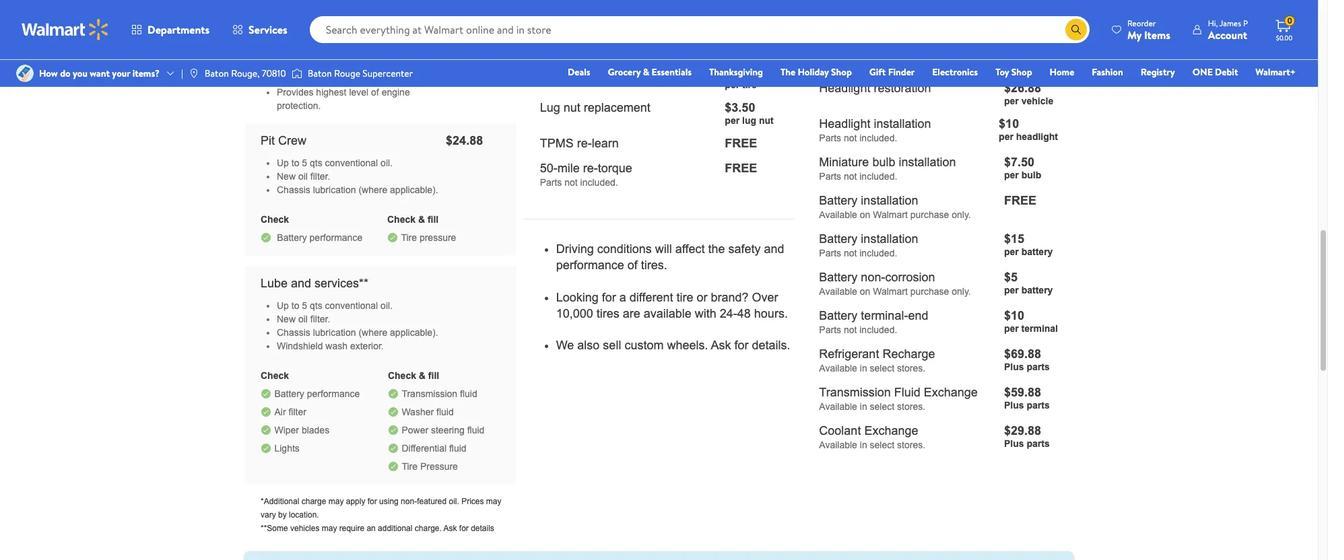 Task type: describe. For each thing, give the bounding box(es) containing it.
items?
[[132, 67, 160, 80]]

1 shop from the left
[[831, 65, 852, 79]]

you
[[73, 67, 87, 80]]

0
[[1287, 15, 1292, 26]]

debit
[[1215, 65, 1238, 79]]

departments
[[148, 22, 210, 37]]

how
[[39, 67, 58, 80]]

grocery
[[608, 65, 641, 79]]

finder
[[888, 65, 915, 79]]

holiday
[[798, 65, 829, 79]]

the holiday shop
[[781, 65, 852, 79]]

reorder
[[1127, 17, 1156, 29]]

 image for baton
[[188, 68, 199, 79]]

baton rouge supercenter
[[308, 67, 413, 80]]

hi, james p account
[[1208, 17, 1248, 42]]

thanksgiving link
[[703, 65, 769, 79]]

deals link
[[562, 65, 596, 79]]

|
[[181, 67, 183, 80]]

items
[[1144, 27, 1170, 42]]

your
[[112, 67, 130, 80]]

hi,
[[1208, 17, 1218, 29]]

my
[[1127, 27, 1142, 42]]

p
[[1243, 17, 1248, 29]]

walmart+
[[1256, 65, 1296, 79]]

grocery & essentials link
[[602, 65, 698, 79]]

2 shop from the left
[[1012, 65, 1032, 79]]

home link
[[1044, 65, 1081, 79]]

thanksgiving
[[709, 65, 763, 79]]

account
[[1208, 27, 1247, 42]]

&
[[643, 65, 649, 79]]

services
[[249, 22, 287, 37]]

departments button
[[120, 13, 221, 46]]

registry link
[[1135, 65, 1181, 79]]

electronics link
[[926, 65, 984, 79]]



Task type: locate. For each thing, give the bounding box(es) containing it.
 image
[[16, 65, 34, 82], [188, 68, 199, 79]]

fashion
[[1092, 65, 1123, 79]]

70810
[[262, 67, 286, 80]]

1 horizontal spatial shop
[[1012, 65, 1032, 79]]

search icon image
[[1071, 24, 1082, 35]]

the
[[781, 65, 796, 79]]

essentials
[[652, 65, 692, 79]]

toy shop
[[996, 65, 1032, 79]]

gift finder link
[[863, 65, 921, 79]]

grocery & essentials
[[608, 65, 692, 79]]

shop right toy
[[1012, 65, 1032, 79]]

2 baton from the left
[[308, 67, 332, 80]]

walmart image
[[22, 19, 109, 40]]

0 horizontal spatial shop
[[831, 65, 852, 79]]

the holiday shop link
[[775, 65, 858, 79]]

0 horizontal spatial baton
[[205, 67, 229, 80]]

shop
[[831, 65, 852, 79], [1012, 65, 1032, 79]]

Search search field
[[310, 16, 1090, 43]]

baton for baton rouge supercenter
[[308, 67, 332, 80]]

1 horizontal spatial baton
[[308, 67, 332, 80]]

0 horizontal spatial  image
[[16, 65, 34, 82]]

 image left how
[[16, 65, 34, 82]]

do
[[60, 67, 71, 80]]

Walmart Site-Wide search field
[[310, 16, 1090, 43]]

baton for baton rouge, 70810
[[205, 67, 229, 80]]

 image right |
[[188, 68, 199, 79]]

reorder my items
[[1127, 17, 1170, 42]]

toy
[[996, 65, 1009, 79]]

supercenter
[[363, 67, 413, 80]]

shop right holiday
[[831, 65, 852, 79]]

0 $0.00
[[1276, 15, 1293, 42]]

baton rouge, 70810
[[205, 67, 286, 80]]

1 horizontal spatial  image
[[188, 68, 199, 79]]

one debit link
[[1187, 65, 1244, 79]]

toy shop link
[[990, 65, 1038, 79]]

gift
[[869, 65, 886, 79]]

1 baton from the left
[[205, 67, 229, 80]]

 image for how
[[16, 65, 34, 82]]

fashion link
[[1086, 65, 1129, 79]]

electronics
[[932, 65, 978, 79]]

gift finder
[[869, 65, 915, 79]]

$0.00
[[1276, 33, 1293, 42]]

 image
[[291, 67, 302, 80]]

deals
[[568, 65, 590, 79]]

james
[[1220, 17, 1241, 29]]

services button
[[221, 13, 299, 46]]

baton left the rouge,
[[205, 67, 229, 80]]

home
[[1050, 65, 1075, 79]]

walmart+ link
[[1250, 65, 1302, 79]]

rouge,
[[231, 67, 260, 80]]

how do you want your items?
[[39, 67, 160, 80]]

baton
[[205, 67, 229, 80], [308, 67, 332, 80]]

want
[[90, 67, 110, 80]]

one debit
[[1193, 65, 1238, 79]]

baton left rouge
[[308, 67, 332, 80]]

one
[[1193, 65, 1213, 79]]

registry
[[1141, 65, 1175, 79]]

rouge
[[334, 67, 360, 80]]



Task type: vqa. For each thing, say whether or not it's contained in the screenshot.
Holiday
yes



